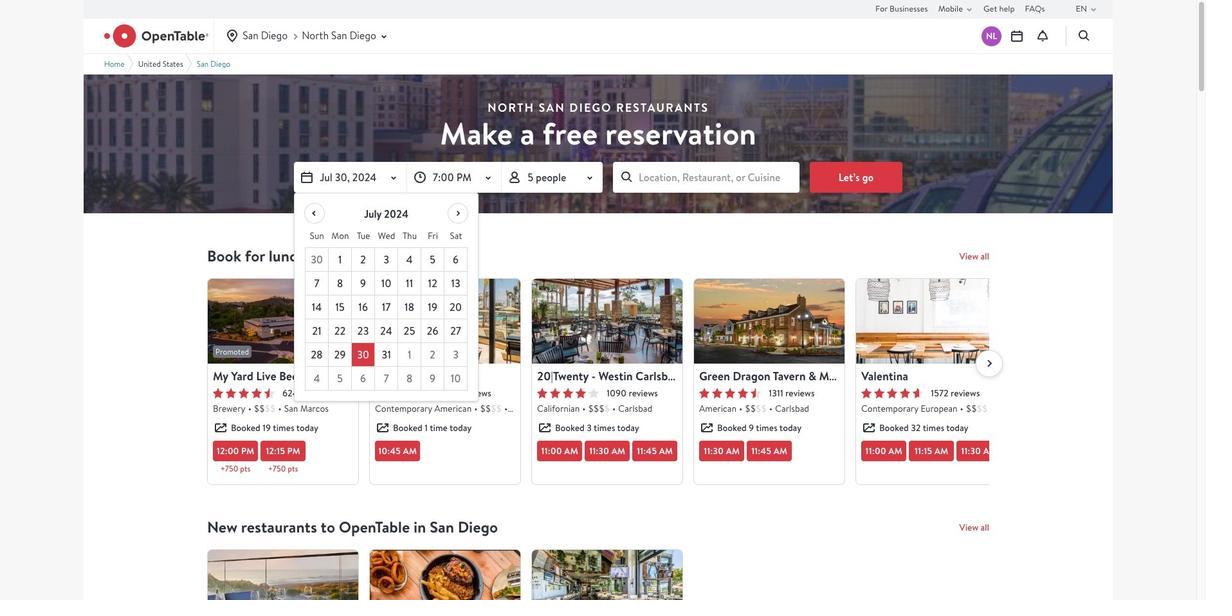 Task type: describe. For each thing, give the bounding box(es) containing it.
wednesday element
[[375, 225, 398, 248]]

4.1 stars image
[[537, 389, 599, 399]]

a photo of 20|twenty - westin carlsbad resort & spa restaurant image
[[532, 279, 683, 364]]

saturday element
[[445, 225, 468, 248]]

opentable logo image
[[104, 24, 209, 48]]

tuesday element
[[352, 225, 375, 248]]

a photo of taproom beer company north park restaurant image
[[532, 551, 683, 601]]

monday element
[[329, 225, 352, 248]]

a photo of vaga restaurant & bar restaurant image
[[208, 551, 358, 601]]

4.5 stars image
[[213, 389, 275, 399]]

a photo of my yard live beer co restaurant image
[[208, 279, 358, 364]]

a photo of valentina restaurant image
[[856, 279, 1007, 364]]



Task type: vqa. For each thing, say whether or not it's contained in the screenshot.
Sunday element
yes



Task type: locate. For each thing, give the bounding box(es) containing it.
a photo of green dragon tavern & museum restaurant image
[[694, 279, 845, 364]]

a photo of 7 mile kitchen restaurant image
[[370, 279, 521, 364]]

Please input a Location, Restaurant or Cuisine field
[[613, 162, 800, 193]]

sunday element
[[305, 225, 329, 248]]

None field
[[613, 162, 800, 193]]

4.8 stars image
[[862, 389, 923, 399]]

friday element
[[421, 225, 445, 248]]

3.9 stars image
[[375, 389, 437, 399]]

thursday element
[[398, 225, 421, 248]]

4.6 stars image
[[699, 389, 761, 399]]

a photo of novo brazil brewing co- mission valley restaurant image
[[370, 551, 521, 601]]

grid
[[305, 225, 468, 391]]



